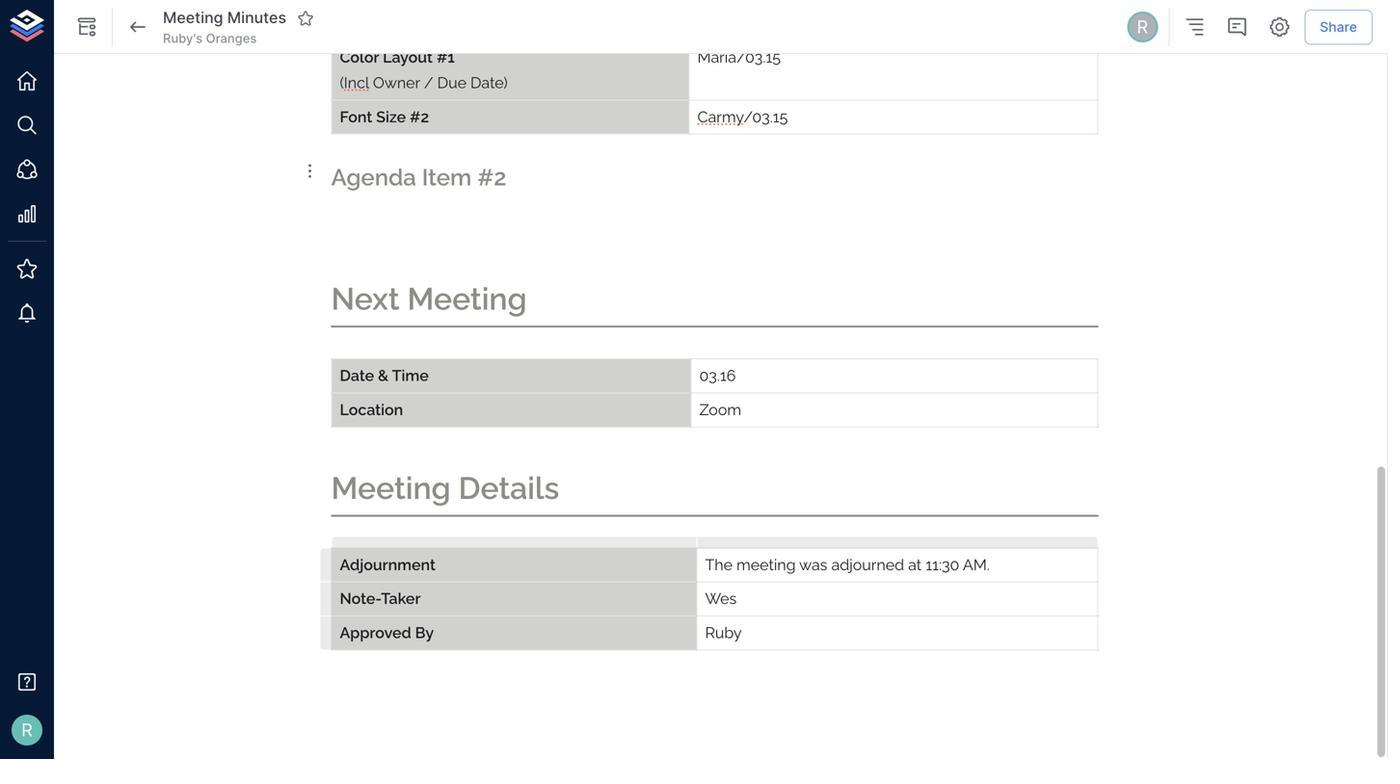 Task type: vqa. For each thing, say whether or not it's contained in the screenshot.
Meeting corresponding to Details
yes



Task type: locate. For each thing, give the bounding box(es) containing it.
11:30
[[926, 556, 960, 574]]

#2 right the item
[[478, 164, 507, 191]]

comments image
[[1226, 15, 1249, 39]]

#2
[[410, 108, 429, 126], [478, 164, 507, 191]]

meeting details
[[331, 470, 560, 507]]

meeting up ruby's
[[163, 8, 223, 27]]

taker
[[381, 590, 421, 608]]

2 vertical spatial meeting
[[331, 470, 451, 507]]

#2 right the size
[[410, 108, 429, 126]]

note-
[[340, 590, 381, 608]]

1 vertical spatial r
[[21, 720, 33, 741]]

0 horizontal spatial #2
[[410, 108, 429, 126]]

next
[[331, 281, 400, 317]]

meeting up time
[[407, 281, 527, 317]]

meeting minutes
[[163, 8, 286, 27]]

r
[[1137, 16, 1149, 37], [21, 720, 33, 741]]

font size #2
[[340, 108, 429, 126]]

#1
[[437, 48, 455, 66]]

share
[[1320, 19, 1358, 35]]

0 vertical spatial #2
[[410, 108, 429, 126]]

am.
[[963, 556, 990, 574]]

r for rightmost r button
[[1137, 16, 1149, 37]]

0 vertical spatial meeting
[[163, 8, 223, 27]]

r button
[[1125, 9, 1161, 45], [6, 710, 48, 752]]

&
[[378, 367, 389, 385]]

1 horizontal spatial r
[[1137, 16, 1149, 37]]

1 vertical spatial r button
[[6, 710, 48, 752]]

#2 for font size #2
[[410, 108, 429, 126]]

next meeting
[[331, 281, 527, 317]]

0 vertical spatial r button
[[1125, 9, 1161, 45]]

0 horizontal spatial r
[[21, 720, 33, 741]]

ruby
[[705, 624, 742, 642]]

meeting up adjournment
[[331, 470, 451, 507]]

#2 for agenda item #2
[[478, 164, 507, 191]]

1 vertical spatial #2
[[478, 164, 507, 191]]

share button
[[1305, 9, 1373, 45]]

1 horizontal spatial #2
[[478, 164, 507, 191]]

0 vertical spatial r
[[1137, 16, 1149, 37]]

meeting
[[163, 8, 223, 27], [407, 281, 527, 317], [331, 470, 451, 507]]

settings image
[[1268, 15, 1291, 39]]

minutes
[[227, 8, 286, 27]]

approved by
[[340, 624, 434, 642]]



Task type: describe. For each thing, give the bounding box(es) containing it.
table of contents image
[[1183, 15, 1207, 39]]

meeting for minutes
[[163, 8, 223, 27]]

agenda
[[331, 164, 416, 191]]

location
[[340, 401, 403, 419]]

(incl
[[340, 74, 369, 91]]

due
[[437, 74, 467, 91]]

date & time
[[340, 367, 429, 385]]

the meeting was adjourned at 11:30 am.
[[705, 556, 990, 574]]

ruby's oranges link
[[163, 30, 257, 47]]

details
[[459, 470, 560, 507]]

color
[[340, 48, 379, 66]]

maria/03.15
[[698, 48, 781, 66]]

font
[[340, 108, 372, 126]]

03.16
[[700, 367, 736, 385]]

owner
[[373, 74, 420, 91]]

carmy/03.15
[[698, 108, 788, 126]]

at
[[909, 556, 922, 574]]

by
[[415, 624, 434, 642]]

was
[[800, 556, 828, 574]]

agenda item #2
[[331, 164, 507, 191]]

0 horizontal spatial r button
[[6, 710, 48, 752]]

note-taker
[[340, 590, 421, 608]]

1 vertical spatial meeting
[[407, 281, 527, 317]]

adjourned
[[832, 556, 905, 574]]

meeting for details
[[331, 470, 451, 507]]

go back image
[[126, 15, 149, 39]]

show wiki image
[[75, 15, 98, 39]]

the
[[705, 556, 733, 574]]

layout
[[383, 48, 433, 66]]

1 horizontal spatial r button
[[1125, 9, 1161, 45]]

zoom
[[700, 401, 742, 419]]

color layout #1 (incl owner / due date)
[[340, 48, 508, 91]]

favorite image
[[297, 10, 314, 27]]

time
[[392, 367, 429, 385]]

oranges
[[206, 31, 257, 46]]

ruby's oranges
[[163, 31, 257, 46]]

ruby's
[[163, 31, 203, 46]]

/
[[424, 74, 434, 91]]

date
[[340, 367, 374, 385]]

meeting
[[737, 556, 796, 574]]

adjournment
[[340, 556, 436, 574]]

approved
[[340, 624, 411, 642]]

size
[[376, 108, 406, 126]]

date)
[[471, 74, 508, 91]]

r for the left r button
[[21, 720, 33, 741]]

item
[[422, 164, 472, 191]]

wes
[[705, 590, 737, 608]]



